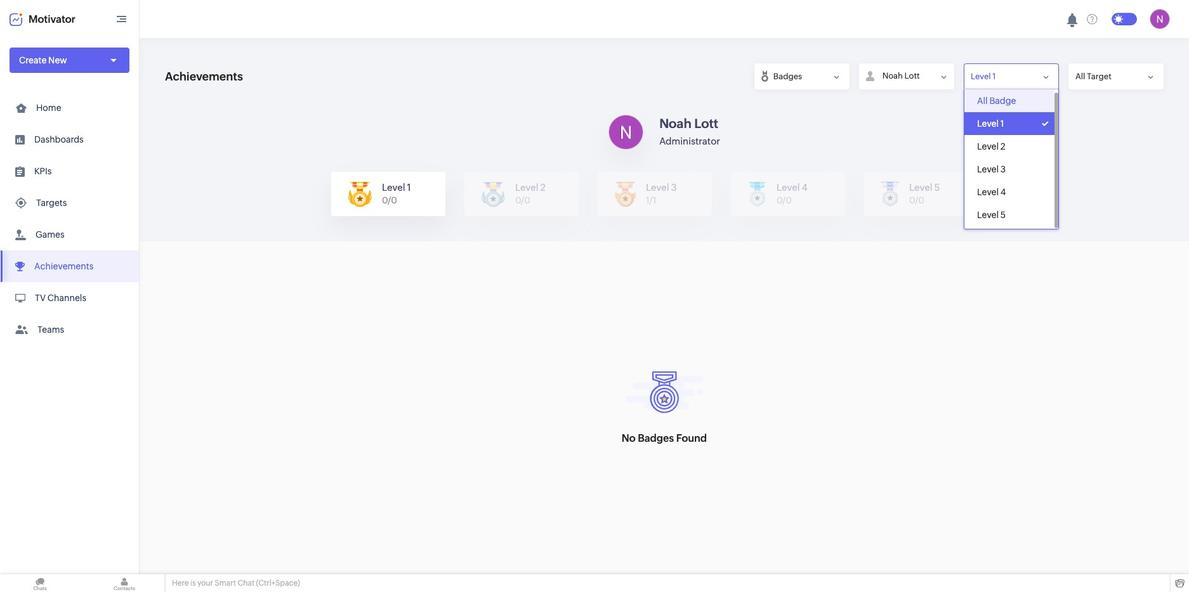 Task type: locate. For each thing, give the bounding box(es) containing it.
level inside level 1 0 / 0
[[382, 182, 405, 193]]

all inside option
[[977, 96, 988, 106]]

0
[[382, 195, 388, 206], [391, 195, 397, 206], [515, 195, 521, 206], [524, 195, 530, 206], [777, 195, 783, 206], [786, 195, 792, 206], [909, 195, 915, 206], [918, 195, 925, 206]]

3 inside level 3 1 / 1
[[671, 182, 677, 193]]

level 3 1 / 1
[[646, 182, 677, 206]]

0 vertical spatial level 1
[[971, 72, 996, 81]]

level 1 0 / 0
[[382, 182, 411, 206]]

/ inside "level 2 0 / 0"
[[521, 195, 524, 206]]

1 horizontal spatial badges
[[774, 72, 802, 81]]

1 vertical spatial level 1
[[977, 119, 1004, 129]]

/ inside level 3 1 / 1
[[650, 195, 653, 206]]

4 inside level 4 0 / 0
[[802, 182, 808, 193]]

1 horizontal spatial 4
[[1001, 187, 1006, 197]]

level inside "level 2 0 / 0"
[[515, 182, 538, 193]]

level inside level 5 0 / 0
[[909, 182, 933, 193]]

badges inside badges field
[[774, 72, 802, 81]]

0 vertical spatial 3
[[1001, 164, 1006, 175]]

list box containing all badge
[[965, 89, 1059, 229]]

0 vertical spatial 2
[[1001, 142, 1006, 152]]

/
[[388, 195, 391, 206], [521, 195, 524, 206], [650, 195, 653, 206], [783, 195, 786, 206], [915, 195, 918, 206]]

0 horizontal spatial 4
[[802, 182, 808, 193]]

user image
[[1150, 9, 1170, 29]]

2 inside "level 2 0 / 0"
[[540, 182, 546, 193]]

1 / from the left
[[388, 195, 391, 206]]

5
[[934, 182, 940, 193], [1001, 210, 1006, 220]]

All Target field
[[1069, 63, 1164, 89]]

teams
[[37, 325, 64, 335]]

5 / from the left
[[915, 195, 918, 206]]

administrator
[[659, 135, 720, 146]]

no badges found
[[622, 432, 707, 445]]

4 inside option
[[1001, 187, 1006, 197]]

0 horizontal spatial achievements
[[34, 261, 93, 272]]

0 horizontal spatial 3
[[671, 182, 677, 193]]

1 horizontal spatial all
[[1076, 72, 1085, 81]]

noah for noah lott
[[883, 71, 903, 81]]

all inside field
[[1076, 72, 1085, 81]]

level 1 inside field
[[971, 72, 996, 81]]

level 1 up the level 2
[[977, 119, 1004, 129]]

level 2 0 / 0
[[515, 182, 546, 206]]

5 down level 4 option
[[1001, 210, 1006, 220]]

noah lott administrator
[[659, 116, 720, 146]]

1 inside option
[[1001, 119, 1004, 129]]

1 vertical spatial 3
[[671, 182, 677, 193]]

level inside level 3 1 / 1
[[646, 182, 669, 193]]

level inside field
[[971, 72, 991, 81]]

/ inside level 1 0 / 0
[[388, 195, 391, 206]]

lott for noah lott
[[905, 71, 920, 81]]

0 horizontal spatial lott
[[694, 116, 719, 130]]

0 vertical spatial 5
[[934, 182, 940, 193]]

level 4 option
[[965, 181, 1055, 204]]

level 2 option
[[965, 135, 1055, 158]]

0 horizontal spatial all
[[977, 96, 988, 106]]

games
[[36, 230, 64, 240]]

1 horizontal spatial 3
[[1001, 164, 1006, 175]]

1
[[993, 72, 996, 81], [1001, 119, 1004, 129], [407, 182, 411, 193], [646, 195, 650, 206], [653, 195, 656, 206]]

channels
[[47, 293, 86, 303]]

1 vertical spatial noah
[[659, 116, 692, 130]]

1 vertical spatial badges
[[638, 432, 674, 445]]

all for all target
[[1076, 72, 1085, 81]]

4 / from the left
[[783, 195, 786, 206]]

lott
[[905, 71, 920, 81], [694, 116, 719, 130]]

1 vertical spatial 2
[[540, 182, 546, 193]]

all left target
[[1076, 72, 1085, 81]]

2
[[1001, 142, 1006, 152], [540, 182, 546, 193]]

list
[[0, 92, 139, 346]]

contacts image
[[84, 575, 164, 593]]

1 horizontal spatial noah
[[883, 71, 903, 81]]

1 horizontal spatial 2
[[1001, 142, 1006, 152]]

all left badge at the right top of the page
[[977, 96, 988, 106]]

found
[[676, 432, 707, 445]]

0 vertical spatial lott
[[905, 71, 920, 81]]

2 inside 'option'
[[1001, 142, 1006, 152]]

5 0 from the left
[[777, 195, 783, 206]]

level 3
[[977, 164, 1006, 175]]

3 down 'administrator'
[[671, 182, 677, 193]]

1 horizontal spatial 5
[[1001, 210, 1006, 220]]

level 5
[[977, 210, 1006, 220]]

3 up level 4 option
[[1001, 164, 1006, 175]]

2 / from the left
[[521, 195, 524, 206]]

4 0 from the left
[[524, 195, 530, 206]]

no
[[622, 432, 636, 445]]

badges
[[774, 72, 802, 81], [638, 432, 674, 445]]

5 inside level 5 0 / 0
[[934, 182, 940, 193]]

all
[[1076, 72, 1085, 81], [977, 96, 988, 106]]

noah for noah lott administrator
[[659, 116, 692, 130]]

targets
[[36, 198, 67, 208]]

3 inside option
[[1001, 164, 1006, 175]]

level
[[971, 72, 991, 81], [977, 119, 999, 129], [977, 142, 999, 152], [977, 164, 999, 175], [382, 182, 405, 193], [515, 182, 538, 193], [646, 182, 669, 193], [777, 182, 800, 193], [909, 182, 933, 193], [977, 187, 999, 197], [977, 210, 999, 220]]

Level 1 field
[[964, 63, 1059, 89]]

/ inside level 4 0 / 0
[[783, 195, 786, 206]]

0 horizontal spatial noah
[[659, 116, 692, 130]]

create
[[19, 55, 47, 65]]

3 / from the left
[[650, 195, 653, 206]]

1 vertical spatial lott
[[694, 116, 719, 130]]

level 4 0 / 0
[[777, 182, 808, 206]]

3
[[1001, 164, 1006, 175], [671, 182, 677, 193]]

level 2
[[977, 142, 1006, 152]]

level 1 up the all badge
[[971, 72, 996, 81]]

1 vertical spatial 5
[[1001, 210, 1006, 220]]

/ inside level 5 0 / 0
[[915, 195, 918, 206]]

1 inside level 1 0 / 0
[[407, 182, 411, 193]]

here is your smart chat (ctrl+space)
[[172, 579, 300, 588]]

list box
[[965, 89, 1059, 229]]

level 1
[[971, 72, 996, 81], [977, 119, 1004, 129]]

5 left level 4
[[934, 182, 940, 193]]

0 vertical spatial all
[[1076, 72, 1085, 81]]

1 inside field
[[993, 72, 996, 81]]

0 vertical spatial badges
[[774, 72, 802, 81]]

/ for level 2
[[521, 195, 524, 206]]

achievements
[[165, 70, 243, 83], [34, 261, 93, 272]]

1 vertical spatial all
[[977, 96, 988, 106]]

4
[[802, 182, 808, 193], [1001, 187, 1006, 197]]

lott inside the noah lott administrator
[[694, 116, 719, 130]]

level 1 option
[[965, 112, 1055, 135]]

0 horizontal spatial 2
[[540, 182, 546, 193]]

5 inside option
[[1001, 210, 1006, 220]]

all for all badge
[[977, 96, 988, 106]]

1 horizontal spatial lott
[[905, 71, 920, 81]]

6 0 from the left
[[786, 195, 792, 206]]

/ for level 4
[[783, 195, 786, 206]]

0 vertical spatial noah
[[883, 71, 903, 81]]

0 vertical spatial achievements
[[165, 70, 243, 83]]

0 horizontal spatial badges
[[638, 432, 674, 445]]

noah inside the noah lott administrator
[[659, 116, 692, 130]]

noah
[[883, 71, 903, 81], [659, 116, 692, 130]]

0 horizontal spatial 5
[[934, 182, 940, 193]]



Task type: describe. For each thing, give the bounding box(es) containing it.
chat
[[238, 579, 255, 588]]

icon image
[[609, 115, 644, 150]]

1 vertical spatial achievements
[[34, 261, 93, 272]]

level 1 inside option
[[977, 119, 1004, 129]]

1 horizontal spatial achievements
[[165, 70, 243, 83]]

3 for level 3 1 / 1
[[671, 182, 677, 193]]

7 0 from the left
[[909, 195, 915, 206]]

/ for level 3
[[650, 195, 653, 206]]

4 for level 4 0 / 0
[[802, 182, 808, 193]]

(ctrl+space)
[[256, 579, 300, 588]]

all badge option
[[965, 89, 1055, 112]]

2 for level 2
[[1001, 142, 1006, 152]]

target
[[1087, 72, 1112, 81]]

2 0 from the left
[[391, 195, 397, 206]]

8 0 from the left
[[918, 195, 925, 206]]

home
[[36, 103, 61, 113]]

kpis
[[34, 166, 52, 176]]

/ for level 5
[[915, 195, 918, 206]]

badge
[[990, 96, 1016, 106]]

all badge
[[977, 96, 1016, 106]]

new
[[48, 55, 67, 65]]

dashboards
[[34, 135, 84, 145]]

/ for level 1
[[388, 195, 391, 206]]

chats image
[[0, 575, 80, 593]]

3 for level 3
[[1001, 164, 1006, 175]]

all target
[[1076, 72, 1112, 81]]

5 for level 5
[[1001, 210, 1006, 220]]

level 5 option
[[965, 204, 1055, 227]]

3 0 from the left
[[515, 195, 521, 206]]

list containing home
[[0, 92, 139, 346]]

2 for level 2 0 / 0
[[540, 182, 546, 193]]

motivator
[[29, 13, 75, 25]]

your
[[197, 579, 213, 588]]

help image
[[1087, 14, 1098, 24]]

5 for level 5 0 / 0
[[934, 182, 940, 193]]

level 4
[[977, 187, 1006, 197]]

1 0 from the left
[[382, 195, 388, 206]]

level 3 option
[[965, 158, 1055, 181]]

level inside level 4 0 / 0
[[777, 182, 800, 193]]

is
[[190, 579, 196, 588]]

lott for noah lott administrator
[[694, 116, 719, 130]]

smart
[[215, 579, 236, 588]]

noah lott
[[883, 71, 920, 81]]

tv
[[35, 293, 46, 303]]

create new
[[19, 55, 67, 65]]

here
[[172, 579, 189, 588]]

level inside 'option'
[[977, 142, 999, 152]]

Badges field
[[755, 63, 850, 89]]

level 5 0 / 0
[[909, 182, 940, 206]]

4 for level 4
[[1001, 187, 1006, 197]]

tv channels
[[35, 293, 86, 303]]



Task type: vqa. For each thing, say whether or not it's contained in the screenshot.
theola-frey@noemail.com's 555-555-5555
no



